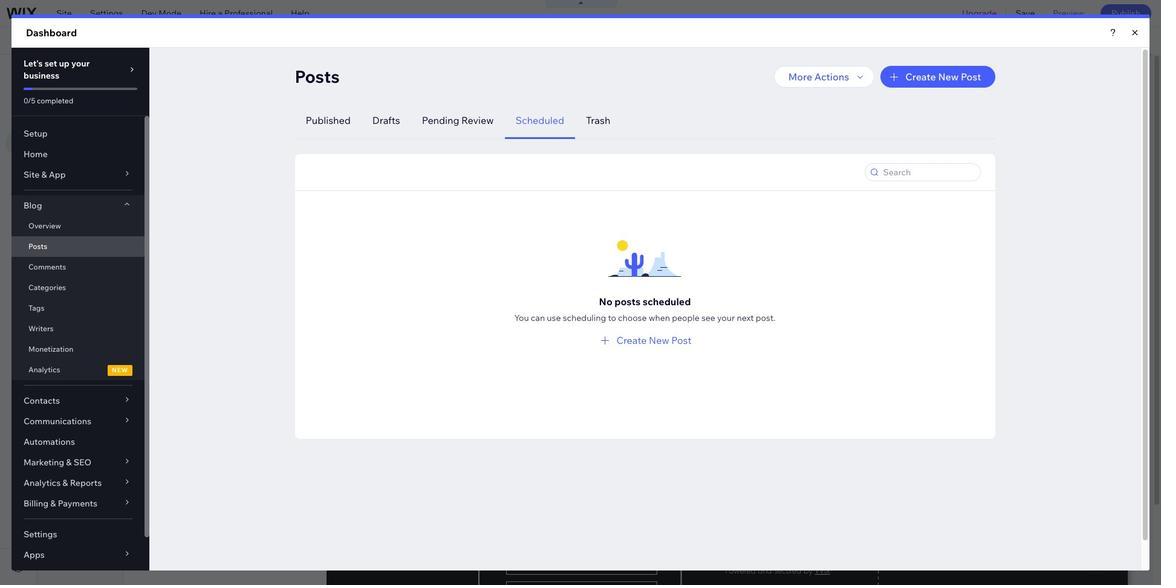 Task type: describe. For each thing, give the bounding box(es) containing it.
publish button
[[1101, 4, 1151, 22]]

publish
[[1111, 8, 1140, 19]]

mode
[[159, 8, 181, 19]]

search button
[[1097, 27, 1161, 54]]

blog
[[138, 97, 156, 108]]

site for site menu
[[51, 98, 67, 109]]

search
[[1123, 35, 1150, 46]]

help
[[291, 8, 309, 19]]

0 horizontal spatial menu
[[69, 98, 91, 109]]

save
[[1016, 8, 1035, 19]]

settings
[[90, 8, 123, 19]]

https://www.wix.com/mysite connect your domain
[[208, 35, 410, 46]]



Task type: vqa. For each thing, say whether or not it's contained in the screenshot.
Blog's PAGES
yes



Task type: locate. For each thing, give the bounding box(es) containing it.
0 horizontal spatial pages
[[72, 66, 100, 78]]

site menu
[[51, 98, 91, 109]]

0 vertical spatial site
[[56, 8, 72, 19]]

upgrade
[[962, 8, 997, 19]]

blog pages
[[138, 97, 182, 108]]

hire a professional
[[200, 8, 273, 19]]

save button
[[1006, 0, 1044, 27]]

site down site pages and menu
[[51, 98, 67, 109]]

pages for blog
[[158, 97, 182, 108]]

1 vertical spatial pages
[[158, 97, 182, 108]]

1 horizontal spatial pages
[[158, 97, 182, 108]]

2 vertical spatial site
[[51, 98, 67, 109]]

0 vertical spatial menu
[[122, 66, 148, 78]]

blog
[[46, 35, 70, 46]]

site up blog
[[56, 8, 72, 19]]

connect
[[324, 35, 358, 46]]

your
[[360, 35, 377, 46]]

100%
[[1009, 35, 1030, 46]]

dev
[[141, 8, 157, 19]]

100% button
[[989, 27, 1039, 54]]

pages left and on the top left of page
[[72, 66, 100, 78]]

1 horizontal spatial menu
[[122, 66, 148, 78]]

https://www.wix.com/mysite
[[208, 35, 318, 46]]

menu
[[122, 66, 148, 78], [69, 98, 91, 109]]

site down blog
[[51, 66, 70, 78]]

hire
[[200, 8, 216, 19]]

0 vertical spatial pages
[[72, 66, 100, 78]]

site
[[56, 8, 72, 19], [51, 66, 70, 78], [51, 98, 67, 109]]

menu right and on the top left of page
[[122, 66, 148, 78]]

pages for site
[[72, 66, 100, 78]]

professional
[[224, 8, 273, 19]]

preview button
[[1044, 0, 1093, 27]]

tools
[[1065, 35, 1086, 46]]

and
[[102, 66, 120, 78]]

site for site
[[56, 8, 72, 19]]

dev mode
[[141, 8, 181, 19]]

menu down site pages and menu
[[69, 98, 91, 109]]

site pages and menu
[[51, 66, 148, 78]]

pages right blog
[[158, 97, 182, 108]]

1 vertical spatial menu
[[69, 98, 91, 109]]

preview
[[1053, 8, 1084, 19]]

tools button
[[1039, 27, 1097, 54]]

site for site pages and menu
[[51, 66, 70, 78]]

1 vertical spatial site
[[51, 66, 70, 78]]

pages
[[72, 66, 100, 78], [158, 97, 182, 108]]

domain
[[379, 35, 410, 46]]

a
[[218, 8, 222, 19]]



